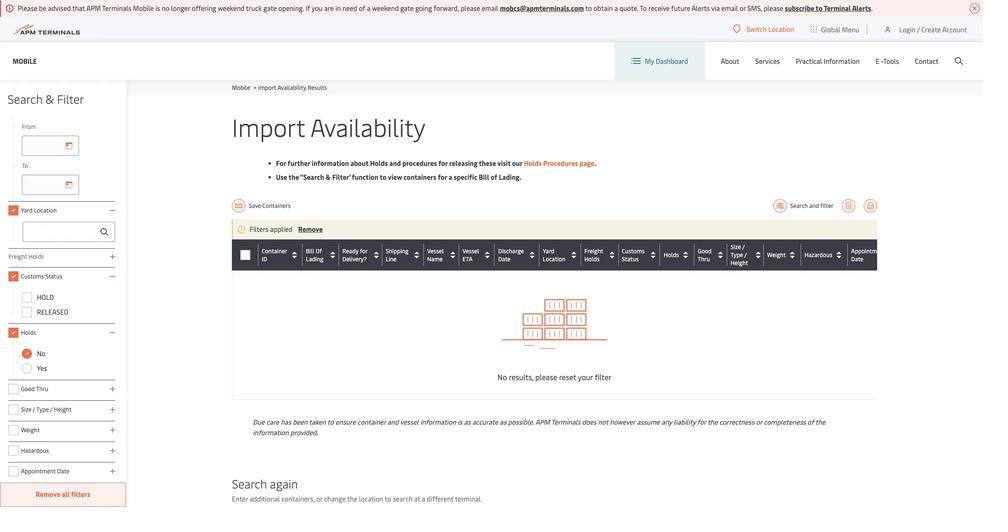 Task type: describe. For each thing, give the bounding box(es) containing it.
practical
[[796, 56, 822, 66]]

global menu
[[821, 25, 859, 34]]

view
[[388, 172, 402, 182]]

e -tools button
[[876, 42, 899, 80]]

and inside "button"
[[809, 202, 819, 210]]

no
[[162, 3, 169, 13]]

ensure
[[336, 417, 356, 427]]

line for shipping line button corresponding to vessel name button corresponding to vessel eta "button" for 2nd good thru button from left's container id button
[[386, 255, 397, 263]]

be
[[39, 3, 46, 13]]

in
[[335, 3, 341, 13]]

RELEASED checkbox
[[22, 307, 32, 317]]

vessel
[[400, 417, 419, 427]]

all
[[62, 489, 70, 499]]

1 lading from the left
[[306, 255, 323, 263]]

1 gate from the left
[[263, 3, 277, 13]]

practical information
[[796, 56, 860, 66]]

results
[[308, 84, 327, 92]]

holds procedures page link
[[524, 158, 594, 168]]

if
[[306, 3, 310, 13]]

search inside search again enter additional containers, or change the location to search at a different terminal.
[[232, 476, 267, 492]]

eta for vessel eta "button" associated with container id button associated with 1st good thru button from left
[[463, 255, 473, 263]]

dashboard
[[656, 56, 688, 66]]

no results, please reset your filter
[[498, 372, 612, 382]]

filters
[[71, 489, 90, 499]]

services
[[755, 56, 780, 66]]

good for 1st good thru button from left
[[698, 247, 712, 255]]

to left terminal
[[816, 3, 823, 13]]

holds button for 2nd good thru button from left
[[664, 248, 692, 262]]

shipping line button for vessel name button corresponding to vessel eta "button" for 2nd good thru button from left's container id button
[[386, 247, 422, 263]]

0 horizontal spatial please
[[461, 3, 480, 13]]

1 alerts from the left
[[692, 3, 710, 13]]

freight for freight holds button associated with vessel eta "button" for 2nd good thru button from left's container id button's yard location button
[[584, 247, 603, 255]]

vessel eta button for container id button associated with 1st good thru button from left
[[463, 247, 493, 263]]

weight for 2nd good thru button from left's hazardous button
[[767, 251, 786, 259]]

change
[[324, 494, 346, 503]]

due care has been taken to ensure container and vessel information is as accurate as possible. apm terminals does not however assume any liability for the correctness or completeness of the information provided.
[[253, 417, 826, 437]]

about
[[721, 56, 739, 66]]

name for vessel name button corresponding to vessel eta "button" associated with container id button associated with 1st good thru button from left
[[427, 255, 443, 263]]

ready for delivery? button for container id button associated with 1st good thru button from left
[[342, 247, 380, 263]]

size / type / height for 2nd good thru button from left
[[731, 243, 748, 267]]

1 as from the left
[[464, 417, 471, 427]]

please be advised that apm terminals mobile is no longer offering weekend truck gate opening. if you are in need of a weekend gate going forward, please email mobcs@apmterminals.com to obtain a quote. to receive future alerts via email or sms, please subscribe to terminal alerts .
[[18, 3, 873, 13]]

shipping line button for vessel name button corresponding to vessel eta "button" associated with container id button associated with 1st good thru button from left
[[386, 247, 422, 263]]

location
[[359, 494, 383, 503]]

e -tools
[[876, 56, 899, 66]]

bill for shipping line button corresponding to vessel name button corresponding to vessel eta "button" for 2nd good thru button from left's container id button
[[306, 247, 314, 255]]

customs for customs status button associated with freight holds button associated with vessel eta "button" associated with container id button associated with 1st good thru button from left yard location button
[[622, 247, 645, 255]]

need
[[342, 3, 357, 13]]

1 weekend from the left
[[218, 3, 245, 13]]

appointment date button for 2nd good thru button from left's hazardous button
[[851, 247, 898, 263]]

delivery? for ready for delivery? "button" for 2nd good thru button from left's container id button
[[342, 255, 367, 263]]

my dashboard button
[[631, 42, 688, 80]]

the right use
[[289, 172, 299, 182]]

search and filter button
[[773, 199, 834, 213]]

releasing
[[449, 158, 478, 168]]

type for 2nd good thru button from left
[[731, 251, 743, 259]]

taken
[[309, 417, 326, 427]]

vessel name button for vessel eta "button" associated with container id button associated with 1st good thru button from left
[[427, 247, 457, 263]]

search for search & filter
[[8, 91, 43, 107]]

0 horizontal spatial is
[[155, 3, 160, 13]]

terminal.
[[455, 494, 482, 503]]

customs status button for freight holds button associated with vessel eta "button" associated with container id button associated with 1st good thru button from left yard location button
[[622, 247, 658, 263]]

shipping line for container id button associated with 1st good thru button from left
[[386, 247, 408, 263]]

a inside search again enter additional containers, or change the location to search at a different terminal.
[[422, 494, 425, 503]]

search & filter
[[8, 91, 84, 107]]

id for 2nd good thru button from left's container id button
[[262, 255, 267, 263]]

filter
[[57, 91, 84, 107]]

vessel name button for vessel eta "button" for 2nd good thru button from left's container id button
[[427, 247, 457, 263]]

additional
[[250, 494, 280, 503]]

yard for container id button associated with 1st good thru button from left
[[543, 247, 554, 255]]

contact button
[[915, 42, 939, 80]]

information
[[824, 56, 860, 66]]

0 vertical spatial apm
[[86, 3, 101, 13]]

been
[[293, 417, 308, 427]]

hazardous button for 1st good thru button from left
[[805, 248, 846, 262]]

freight holds for freight holds button associated with vessel eta "button" for 2nd good thru button from left's container id button's yard location button
[[584, 247, 603, 263]]

assume
[[637, 417, 660, 427]]

good thru for 1st good thru button from left
[[698, 247, 712, 263]]

2 weekend from the left
[[372, 3, 399, 13]]

0 vertical spatial of
[[359, 3, 365, 13]]

our
[[512, 158, 522, 168]]

create
[[922, 25, 941, 34]]

login / create account link
[[884, 17, 967, 42]]

bill of lading for 2nd good thru button from left's container id button
[[306, 247, 323, 263]]

2 as from the left
[[500, 417, 506, 427]]

weight button for hazardous button related to 1st good thru button from left
[[767, 248, 799, 262]]

shipping line for 2nd good thru button from left's container id button
[[386, 247, 409, 263]]

yard for 2nd good thru button from left's container id button
[[543, 247, 554, 255]]

switch
[[747, 24, 767, 34]]

1 email from the left
[[482, 3, 498, 13]]

going
[[415, 3, 432, 13]]

accurate
[[472, 417, 498, 427]]

container
[[357, 417, 386, 427]]

again
[[270, 476, 298, 492]]

thru for 2nd good thru button from left
[[698, 255, 710, 263]]

yes
[[37, 363, 47, 373]]

possible.
[[508, 417, 534, 427]]

filter inside "button"
[[821, 202, 834, 210]]

eta for vessel eta "button" for 2nd good thru button from left's container id button
[[463, 255, 473, 263]]

provided.
[[290, 428, 318, 437]]

advised
[[48, 3, 71, 13]]

services button
[[755, 42, 780, 80]]

my dashboard
[[645, 56, 688, 66]]

of for bill of lading button associated with container id button associated with 1st good thru button from left
[[316, 247, 322, 255]]

ready for delivery? for ready for delivery? "button" for 2nd good thru button from left's container id button
[[342, 247, 368, 263]]

0 horizontal spatial availability
[[277, 84, 306, 92]]

hazardous button for 2nd good thru button from left
[[805, 248, 846, 262]]

that
[[72, 3, 85, 13]]

apm_icons_v3_container storage image
[[484, 287, 625, 361]]

mobcs@apmterminals.com
[[500, 3, 584, 13]]

ready for ready for delivery? "button" for 2nd good thru button from left's container id button
[[342, 247, 358, 255]]

vessel for vessel name button corresponding to vessel eta "button" associated with container id button associated with 1st good thru button from left
[[427, 247, 444, 255]]

mobile for mobile
[[13, 56, 37, 65]]

vessel name for vessel name button corresponding to vessel eta "button" for 2nd good thru button from left's container id button
[[427, 247, 444, 263]]

save containers
[[249, 202, 296, 210]]

account
[[942, 25, 967, 34]]

care
[[266, 417, 279, 427]]

2 gate from the left
[[400, 3, 414, 13]]

mobile > import availability results
[[232, 84, 327, 92]]

does
[[582, 417, 596, 427]]

1 horizontal spatial &
[[326, 172, 331, 182]]

size for 1st good thru button from left
[[731, 243, 741, 251]]

to inside due care has been taken to ensure container and vessel information is as accurate as possible. apm terminals does not however assume any liability for the correctness or completeness of the information provided.
[[327, 417, 334, 427]]

1 horizontal spatial mobile link
[[232, 84, 250, 92]]

1 vertical spatial .
[[594, 158, 596, 168]]

different
[[427, 494, 454, 503]]

freight holds button for vessel eta "button" associated with container id button associated with 1st good thru button from left yard location button
[[584, 247, 616, 263]]

size / type / height for 1st good thru button from left
[[731, 243, 748, 267]]

search for search and filter
[[790, 202, 808, 210]]

completeness
[[764, 417, 806, 427]]

height for 2nd good thru button from left
[[731, 259, 748, 267]]

procedures
[[402, 158, 437, 168]]

height for 1st good thru button from left
[[731, 259, 748, 267]]

global menu button
[[803, 17, 868, 42]]

truck
[[246, 3, 262, 13]]

about
[[350, 158, 369, 168]]

ready for container id button associated with 1st good thru button from left ready for delivery? "button"
[[342, 247, 358, 255]]

terminals inside due care has been taken to ensure container and vessel information is as accurate as possible. apm terminals does not however assume any liability for the correctness or completeness of the information provided.
[[551, 417, 581, 427]]

no for no results, please reset your filter
[[498, 372, 507, 382]]

terminal
[[824, 3, 851, 13]]

0 horizontal spatial mobile link
[[13, 56, 37, 66]]

login / create account
[[899, 25, 967, 34]]

0 horizontal spatial filter
[[595, 372, 612, 382]]

has
[[281, 417, 291, 427]]

for inside due care has been taken to ensure container and vessel information is as accurate as possible. apm terminals does not however assume any liability for the correctness or completeness of the information provided.
[[697, 417, 706, 427]]

any
[[662, 417, 672, 427]]

1 vertical spatial import
[[232, 110, 305, 143]]

close alert image
[[970, 3, 980, 13]]

my
[[645, 56, 654, 66]]

the inside search again enter additional containers, or change the location to search at a different terminal.
[[347, 494, 357, 503]]

container id button for 2nd good thru button from left
[[262, 247, 300, 263]]

not
[[598, 417, 608, 427]]

yard location button for vessel eta "button" associated with container id button associated with 1st good thru button from left
[[543, 247, 579, 263]]

containers
[[404, 172, 436, 182]]

customs status for customs status button associated with freight holds button associated with vessel eta "button" for 2nd good thru button from left's container id button's yard location button
[[622, 247, 645, 263]]

results,
[[509, 372, 534, 382]]

switch location
[[747, 24, 794, 34]]

type for 1st good thru button from left
[[731, 251, 743, 259]]

these
[[479, 158, 496, 168]]

liability
[[674, 417, 696, 427]]

appointment for hazardous button related to 1st good thru button from left
[[851, 247, 886, 255]]

receive
[[648, 3, 670, 13]]

status for 2nd good thru button from left
[[622, 255, 639, 263]]

0 vertical spatial or
[[740, 3, 746, 13]]

appointment date for appointment date button related to hazardous button related to 1st good thru button from left
[[851, 247, 886, 263]]

search again enter additional containers, or change the location to search at a different terminal.
[[232, 476, 482, 503]]

discharge for 2nd good thru button from left
[[498, 247, 524, 255]]

line for shipping line button for vessel name button corresponding to vessel eta "button" associated with container id button associated with 1st good thru button from left
[[386, 255, 396, 263]]

applied
[[270, 224, 292, 234]]



Task type: locate. For each thing, give the bounding box(es) containing it.
to left view
[[380, 172, 387, 182]]

practical information button
[[796, 42, 860, 80]]

1 horizontal spatial gate
[[400, 3, 414, 13]]

date
[[498, 255, 510, 263], [851, 255, 864, 263], [498, 255, 511, 263], [851, 255, 864, 263], [57, 467, 69, 475]]

None checkbox
[[8, 205, 18, 216], [240, 250, 250, 260], [8, 271, 18, 281], [8, 328, 18, 338], [8, 405, 18, 415], [8, 446, 18, 456], [8, 466, 18, 476], [8, 205, 18, 216], [240, 250, 250, 260], [8, 271, 18, 281], [8, 328, 18, 338], [8, 405, 18, 415], [8, 446, 18, 456], [8, 466, 18, 476]]

ready for delivery? button for 2nd good thru button from left's container id button
[[342, 247, 380, 263]]

customs for customs status button associated with freight holds button associated with vessel eta "button" for 2nd good thru button from left's container id button's yard location button
[[622, 247, 645, 255]]

import up for
[[232, 110, 305, 143]]

a right at
[[422, 494, 425, 503]]

vessel for vessel eta "button" for 2nd good thru button from left's container id button
[[463, 247, 479, 255]]

2 vertical spatial or
[[316, 494, 322, 503]]

and inside due care has been taken to ensure container and vessel information is as accurate as possible. apm terminals does not however assume any liability for the correctness or completeness of the information provided.
[[387, 417, 399, 427]]

bill of lading button for container id button associated with 1st good thru button from left
[[306, 247, 337, 263]]

information down 'care'
[[253, 428, 289, 437]]

are
[[324, 3, 334, 13]]

2 discharge date button from the left
[[498, 247, 537, 263]]

To text field
[[22, 175, 79, 195]]

offering
[[192, 3, 216, 13]]

bill for shipping line button for vessel name button corresponding to vessel eta "button" associated with container id button associated with 1st good thru button from left
[[306, 247, 314, 255]]

customs status button for freight holds button associated with vessel eta "button" for 2nd good thru button from left's container id button's yard location button
[[622, 247, 658, 263]]

1 good thru button from the left
[[698, 247, 725, 263]]

size / type / height button for 1st good thru button from left
[[731, 243, 762, 267]]

0 horizontal spatial as
[[464, 417, 471, 427]]

contact
[[915, 56, 939, 66]]

visit
[[497, 158, 511, 168]]

remove all filters button
[[0, 483, 126, 507]]

please right sms,
[[764, 3, 783, 13]]

terminals right that
[[102, 3, 131, 13]]

1 horizontal spatial or
[[740, 3, 746, 13]]

1 vertical spatial no
[[498, 372, 507, 382]]

2 ready for delivery? button from the left
[[342, 247, 380, 263]]

is inside due care has been taken to ensure container and vessel information is as accurate as possible. apm terminals does not however assume any liability for the correctness or completeness of the information provided.
[[458, 417, 462, 427]]

1 horizontal spatial information
[[312, 158, 349, 168]]

container
[[262, 247, 287, 255], [262, 247, 287, 255]]

1 container id from the left
[[262, 247, 287, 263]]

0 horizontal spatial alerts
[[692, 3, 710, 13]]

shipping line
[[386, 247, 408, 263], [386, 247, 409, 263]]

search inside "button"
[[790, 202, 808, 210]]

2 holds button from the left
[[664, 248, 692, 262]]

1 weight button from the left
[[767, 248, 799, 262]]

0 vertical spatial search
[[8, 91, 43, 107]]

1 vertical spatial search
[[790, 202, 808, 210]]

gate
[[263, 3, 277, 13], [400, 3, 414, 13]]

2 vertical spatial mobile
[[232, 84, 250, 92]]

2 discharge from the left
[[498, 247, 524, 255]]

0 horizontal spatial of
[[359, 3, 365, 13]]

hazardous for hazardous button related to 1st good thru button from left
[[805, 251, 832, 259]]

0 horizontal spatial terminals
[[102, 3, 131, 13]]

2 size / type / height button from the left
[[731, 243, 762, 267]]

container id button
[[262, 247, 300, 263], [262, 247, 300, 263]]

. right terminal
[[871, 3, 873, 13]]

mobile
[[133, 3, 154, 13], [13, 56, 37, 65], [232, 84, 250, 92]]

thru for 1st good thru button from left
[[698, 255, 710, 263]]

2 ready from the left
[[342, 247, 358, 255]]

container id for 2nd good thru button from left's container id button
[[262, 247, 287, 263]]

apm right possible.
[[536, 417, 550, 427]]

customs status button
[[622, 247, 658, 263], [622, 247, 658, 263]]

switch location button
[[733, 24, 794, 34]]

weight for hazardous button related to 1st good thru button from left
[[767, 251, 786, 259]]

import
[[258, 84, 276, 92], [232, 110, 305, 143]]

weight
[[767, 251, 786, 259], [767, 251, 786, 259], [21, 426, 40, 434]]

subscribe
[[785, 3, 814, 13]]

2 horizontal spatial please
[[764, 3, 783, 13]]

status for 1st good thru button from left
[[622, 255, 639, 263]]

1 vertical spatial mobile link
[[232, 84, 250, 92]]

as right accurate
[[500, 417, 506, 427]]

1 vertical spatial of
[[491, 172, 497, 182]]

name for vessel name button corresponding to vessel eta "button" for 2nd good thru button from left's container id button
[[427, 255, 443, 263]]

weight button for 2nd good thru button from left's hazardous button
[[767, 248, 799, 262]]

mobile for mobile > import availability results
[[232, 84, 250, 92]]

0 horizontal spatial no
[[37, 349, 45, 358]]

size for 2nd good thru button from left
[[731, 243, 741, 251]]

vessel eta for 2nd good thru button from left
[[463, 247, 479, 263]]

import right >
[[258, 84, 276, 92]]

2 lading from the left
[[306, 255, 323, 263]]

0 horizontal spatial remove
[[36, 489, 60, 499]]

size / type / height button
[[731, 243, 762, 267], [731, 243, 762, 267]]

size / type / height button for 2nd good thru button from left
[[731, 243, 762, 267]]

1 horizontal spatial is
[[458, 417, 462, 427]]

0 vertical spatial is
[[155, 3, 160, 13]]

1 vertical spatial apm
[[536, 417, 550, 427]]

1 vessel name from the left
[[427, 247, 444, 263]]

customs status for customs status button associated with freight holds button associated with vessel eta "button" associated with container id button associated with 1st good thru button from left yard location button
[[622, 247, 645, 263]]

2 discharge date from the left
[[498, 247, 524, 263]]

2 yard location button from the left
[[543, 247, 579, 263]]

of
[[316, 247, 322, 255], [316, 247, 322, 255]]

shipping for 1st good thru button from left
[[386, 247, 408, 255]]

filter'
[[332, 172, 350, 182]]

0 vertical spatial no
[[37, 349, 45, 358]]

2 email from the left
[[721, 3, 738, 13]]

2 horizontal spatial or
[[756, 417, 762, 427]]

shipping for 2nd good thru button from left
[[386, 247, 409, 255]]

vessel for vessel name button corresponding to vessel eta "button" for 2nd good thru button from left's container id button
[[427, 247, 444, 255]]

gate left going
[[400, 3, 414, 13]]

1 horizontal spatial of
[[491, 172, 497, 182]]

hazardous for 2nd good thru button from left's hazardous button
[[805, 251, 832, 259]]

1 ready for delivery? button from the left
[[342, 247, 380, 263]]

ready for delivery? button
[[342, 247, 380, 263], [342, 247, 380, 263]]

or inside search again enter additional containers, or change the location to search at a different terminal.
[[316, 494, 322, 503]]

via
[[711, 3, 720, 13]]

discharge date button for vessel eta "button" associated with container id button associated with 1st good thru button from left yard location button
[[498, 247, 537, 263]]

1 horizontal spatial please
[[535, 372, 557, 382]]

of right need
[[359, 3, 365, 13]]

remove left all at the bottom
[[36, 489, 60, 499]]

1 horizontal spatial email
[[721, 3, 738, 13]]

remove
[[298, 224, 323, 234], [36, 489, 60, 499]]

function
[[352, 172, 378, 182]]

is left accurate
[[458, 417, 462, 427]]

name
[[427, 255, 443, 263], [427, 255, 443, 263]]

please left reset
[[535, 372, 557, 382]]

no for no
[[37, 349, 45, 358]]

bill of lading for container id button associated with 1st good thru button from left
[[306, 247, 323, 263]]

2 vertical spatial search
[[232, 476, 267, 492]]

save
[[249, 202, 261, 210]]

a
[[367, 3, 370, 13], [614, 3, 618, 13], [449, 172, 452, 182], [422, 494, 425, 503]]

1 ready from the left
[[342, 247, 358, 255]]

the right completeness
[[815, 417, 826, 427]]

2 vertical spatial of
[[808, 417, 814, 427]]

1 horizontal spatial filter
[[821, 202, 834, 210]]

appointment date
[[851, 247, 886, 263], [851, 247, 886, 263], [21, 467, 69, 475]]

1 id from the left
[[262, 255, 267, 263]]

1 yard location button from the left
[[543, 247, 579, 263]]

please
[[18, 3, 37, 13]]

apm
[[86, 3, 101, 13], [536, 417, 550, 427]]

future
[[671, 3, 690, 13]]

holds button for 1st good thru button from left
[[664, 248, 692, 262]]

gate right truck in the top of the page
[[263, 3, 277, 13]]

and
[[389, 158, 401, 168], [809, 202, 819, 210], [387, 417, 399, 427]]

discharge
[[498, 247, 524, 255], [498, 247, 524, 255]]

alerts up menu
[[852, 3, 871, 13]]

yard location button for vessel eta "button" for 2nd good thru button from left's container id button
[[543, 247, 579, 263]]

or right correctness
[[756, 417, 762, 427]]

freight holds button for vessel eta "button" for 2nd good thru button from left's container id button's yard location button
[[584, 247, 617, 263]]

good for 2nd good thru button from left
[[698, 247, 712, 255]]

None text field
[[23, 222, 115, 242]]

& left filter'
[[326, 172, 331, 182]]

2 container id button from the left
[[262, 247, 300, 263]]

please
[[461, 3, 480, 13], [764, 3, 783, 13], [535, 372, 557, 382]]

a right the obtain
[[614, 3, 618, 13]]

of right completeness
[[808, 417, 814, 427]]

0 vertical spatial mobile link
[[13, 56, 37, 66]]

. right procedures
[[594, 158, 596, 168]]

discharge date button
[[498, 247, 537, 263], [498, 247, 537, 263]]

to
[[585, 3, 592, 13], [816, 3, 823, 13], [380, 172, 387, 182], [327, 417, 334, 427], [385, 494, 391, 503]]

1 shipping from the left
[[386, 247, 408, 255]]

yard location for 2nd good thru button from left
[[543, 247, 566, 263]]

availability up 'about'
[[310, 110, 426, 143]]

0 horizontal spatial search
[[8, 91, 43, 107]]

appointment date button for hazardous button related to 1st good thru button from left
[[851, 247, 898, 263]]

1 container from the left
[[262, 247, 287, 255]]

to left the obtain
[[585, 3, 592, 13]]

customs status
[[622, 247, 645, 263], [622, 247, 645, 263], [21, 272, 62, 280]]

0 horizontal spatial or
[[316, 494, 322, 503]]

appointment date for appointment date button corresponding to 2nd good thru button from left's hazardous button
[[851, 247, 886, 263]]

1 horizontal spatial terminals
[[551, 417, 581, 427]]

weekend left truck in the top of the page
[[218, 3, 245, 13]]

filters
[[250, 224, 269, 234]]

& left filter
[[46, 91, 54, 107]]

vessel eta button for 2nd good thru button from left's container id button
[[463, 247, 492, 263]]

discharge for 1st good thru button from left
[[498, 247, 524, 255]]

good thru
[[698, 247, 712, 263], [698, 247, 712, 263], [21, 385, 48, 393]]

2 horizontal spatial mobile
[[232, 84, 250, 92]]

menu
[[842, 25, 859, 34]]

reset
[[559, 372, 576, 382]]

container id for container id button associated with 1st good thru button from left
[[262, 247, 287, 263]]

about button
[[721, 42, 739, 80]]

1 vertical spatial availability
[[310, 110, 426, 143]]

alerts left via
[[692, 3, 710, 13]]

1 horizontal spatial as
[[500, 417, 506, 427]]

2 delivery? from the left
[[342, 255, 367, 263]]

1 vertical spatial or
[[756, 417, 762, 427]]

discharge date for vessel eta "button" for 2nd good thru button from left's container id button
[[498, 247, 524, 263]]

size / type / height
[[731, 243, 748, 267], [731, 243, 748, 267], [21, 405, 72, 413]]

2 bill of lading from the left
[[306, 247, 323, 263]]

shipping line button
[[386, 247, 422, 263], [386, 247, 422, 263]]

use
[[276, 172, 287, 182]]

2 container id from the left
[[262, 247, 287, 263]]

0 horizontal spatial mobile
[[13, 56, 37, 65]]

1 container id button from the left
[[262, 247, 300, 263]]

1 bill of lading button from the left
[[306, 247, 337, 263]]

1 horizontal spatial alerts
[[852, 3, 871, 13]]

0 vertical spatial filter
[[821, 202, 834, 210]]

1 vertical spatial information
[[420, 417, 456, 427]]

2 shipping line from the left
[[386, 247, 409, 263]]

ready for delivery? for container id button associated with 1st good thru button from left ready for delivery? "button"
[[342, 247, 367, 263]]

discharge date for vessel eta "button" associated with container id button associated with 1st good thru button from left
[[498, 247, 524, 263]]

lading.
[[499, 172, 521, 182]]

1 vertical spatial and
[[809, 202, 819, 210]]

0 vertical spatial remove
[[298, 224, 323, 234]]

container id
[[262, 247, 287, 263], [262, 247, 287, 263]]

ready for delivery?
[[342, 247, 367, 263], [342, 247, 368, 263]]

0 vertical spatial import
[[258, 84, 276, 92]]

2 weight button from the left
[[767, 248, 799, 262]]

0 horizontal spatial weekend
[[218, 3, 245, 13]]

height
[[731, 259, 748, 267], [731, 259, 748, 267], [54, 405, 72, 413]]

for further information about holds and procedures for releasing these visit our holds procedures page .
[[276, 158, 596, 168]]

1 horizontal spatial search
[[232, 476, 267, 492]]

bill of lading button
[[306, 247, 337, 263], [306, 247, 337, 263]]

2 name from the left
[[427, 255, 443, 263]]

remove inside button
[[36, 489, 60, 499]]

2 vertical spatial information
[[253, 428, 289, 437]]

or
[[740, 3, 746, 13], [756, 417, 762, 427], [316, 494, 322, 503]]

2 horizontal spatial search
[[790, 202, 808, 210]]

the left correctness
[[708, 417, 718, 427]]

1 vertical spatial &
[[326, 172, 331, 182]]

freight for freight holds button associated with vessel eta "button" associated with container id button associated with 1st good thru button from left yard location button
[[584, 247, 603, 255]]

HOLD checkbox
[[22, 292, 32, 303]]

None checkbox
[[240, 250, 250, 260], [8, 384, 18, 394], [8, 425, 18, 435], [240, 250, 250, 260], [8, 384, 18, 394], [8, 425, 18, 435]]

0 horizontal spatial email
[[482, 3, 498, 13]]

2 good thru button from the left
[[698, 247, 725, 263]]

information
[[312, 158, 349, 168], [420, 417, 456, 427], [253, 428, 289, 437]]

2 vessel name button from the left
[[427, 247, 457, 263]]

information up filter'
[[312, 158, 349, 168]]

bill of lading
[[306, 247, 323, 263], [306, 247, 323, 263]]

please right forward,
[[461, 3, 480, 13]]

1 horizontal spatial .
[[871, 3, 873, 13]]

subscribe to terminal alerts link
[[785, 3, 871, 13]]

remove right applied
[[298, 224, 323, 234]]

1 horizontal spatial availability
[[310, 110, 426, 143]]

container for container id button associated with 1st good thru button from left
[[262, 247, 287, 255]]

terminals left the does
[[551, 417, 581, 427]]

yard location for 1st good thru button from left
[[543, 247, 565, 263]]

0 vertical spatial .
[[871, 3, 873, 13]]

delivery? for container id button associated with 1st good thru button from left ready for delivery? "button"
[[342, 255, 367, 263]]

2 vertical spatial and
[[387, 417, 399, 427]]

>
[[254, 84, 257, 92]]

or left change
[[316, 494, 322, 503]]

appointment for 2nd good thru button from left's hazardous button
[[851, 247, 886, 255]]

1 horizontal spatial no
[[498, 372, 507, 382]]

container id button for 1st good thru button from left
[[262, 247, 300, 263]]

availability
[[277, 84, 306, 92], [310, 110, 426, 143]]

1 horizontal spatial apm
[[536, 417, 550, 427]]

of for 2nd good thru button from left's container id button's bill of lading button
[[316, 247, 322, 255]]

vessel for vessel eta "button" associated with container id button associated with 1st good thru button from left
[[463, 247, 479, 255]]

weekend right need
[[372, 3, 399, 13]]

0 vertical spatial &
[[46, 91, 54, 107]]

vessel name for vessel name button corresponding to vessel eta "button" associated with container id button associated with 1st good thru button from left
[[427, 247, 444, 263]]

0 vertical spatial availability
[[277, 84, 306, 92]]

2 container from the left
[[262, 247, 287, 255]]

search
[[8, 91, 43, 107], [790, 202, 808, 210], [232, 476, 267, 492]]

of inside due care has been taken to ensure container and vessel information is as accurate as possible. apm terminals does not however assume any liability for the correctness or completeness of the information provided.
[[808, 417, 814, 427]]

1 vertical spatial terminals
[[551, 417, 581, 427]]

container for 2nd good thru button from left's container id button
[[262, 247, 287, 255]]

0 horizontal spatial .
[[594, 158, 596, 168]]

0 vertical spatial information
[[312, 158, 349, 168]]

No radio
[[22, 349, 32, 359]]

1 ready for delivery? from the left
[[342, 247, 367, 263]]

to right taken
[[327, 417, 334, 427]]

1 horizontal spatial mobile
[[133, 3, 154, 13]]

however
[[610, 417, 635, 427]]

0 vertical spatial terminals
[[102, 3, 131, 13]]

1 discharge date from the left
[[498, 247, 524, 263]]

apm right that
[[86, 3, 101, 13]]

vessel eta for 1st good thru button from left
[[463, 247, 479, 263]]

1 vertical spatial remove
[[36, 489, 60, 499]]

from
[[22, 123, 36, 131]]

freight holds button
[[584, 247, 616, 263], [584, 247, 617, 263]]

1 vertical spatial mobile
[[13, 56, 37, 65]]

2 ready for delivery? from the left
[[342, 247, 368, 263]]

1 horizontal spatial weekend
[[372, 3, 399, 13]]

yard
[[21, 206, 33, 214], [543, 247, 554, 255], [543, 247, 554, 255]]

1 freight holds button from the left
[[584, 247, 616, 263]]

to inside search again enter additional containers, or change the location to search at a different terminal.
[[385, 494, 391, 503]]

apm inside due care has been taken to ensure container and vessel information is as accurate as possible. apm terminals does not however assume any liability for the correctness or completeness of the information provided.
[[536, 417, 550, 427]]

of down "these"
[[491, 172, 497, 182]]

0 horizontal spatial gate
[[263, 3, 277, 13]]

1 bill of lading from the left
[[306, 247, 323, 263]]

a right need
[[367, 3, 370, 13]]

as left accurate
[[464, 417, 471, 427]]

1 horizontal spatial remove
[[298, 224, 323, 234]]

no right no option
[[37, 349, 45, 358]]

holds button
[[664, 248, 692, 262], [664, 248, 692, 262]]

From text field
[[22, 136, 79, 156]]

a left specific
[[449, 172, 452, 182]]

1 size / type / height button from the left
[[731, 243, 762, 267]]

or inside due care has been taken to ensure container and vessel information is as accurate as possible. apm terminals does not however assume any liability for the correctness or completeness of the information provided.
[[756, 417, 762, 427]]

thru
[[698, 255, 710, 263], [698, 255, 710, 263], [36, 385, 48, 393]]

good thru for 2nd good thru button from left
[[698, 247, 712, 263]]

0 horizontal spatial &
[[46, 91, 54, 107]]

no left results,
[[498, 372, 507, 382]]

1 delivery? from the left
[[342, 255, 367, 263]]

is left no
[[155, 3, 160, 13]]

1 shipping line button from the left
[[386, 247, 422, 263]]

2 line from the left
[[386, 255, 397, 263]]

weekend
[[218, 3, 245, 13], [372, 3, 399, 13]]

1 holds button from the left
[[664, 248, 692, 262]]

containers,
[[282, 494, 315, 503]]

type
[[731, 251, 743, 259], [731, 251, 743, 259], [36, 405, 49, 413]]

1 discharge date button from the left
[[498, 247, 537, 263]]

is
[[155, 3, 160, 13], [458, 417, 462, 427]]

2 freight holds button from the left
[[584, 247, 617, 263]]

longer
[[171, 3, 190, 13]]

e
[[876, 56, 879, 66]]

page
[[580, 158, 594, 168]]

to left search
[[385, 494, 391, 503]]

forward,
[[434, 3, 459, 13]]

discharge date button for vessel eta "button" for 2nd good thru button from left's container id button's yard location button
[[498, 247, 537, 263]]

Yes radio
[[22, 363, 32, 374]]

availability left the results
[[277, 84, 306, 92]]

of
[[359, 3, 365, 13], [491, 172, 497, 182], [808, 417, 814, 427]]

delivery?
[[342, 255, 367, 263], [342, 255, 367, 263]]

information right vessel
[[420, 417, 456, 427]]

hold
[[37, 292, 54, 302]]

1 vertical spatial filter
[[595, 372, 612, 382]]

2 shipping from the left
[[386, 247, 409, 255]]

1 vessel name button from the left
[[427, 247, 457, 263]]

1 shipping line from the left
[[386, 247, 408, 263]]

global
[[821, 25, 840, 34]]

bill of lading button for 2nd good thru button from left's container id button
[[306, 247, 337, 263]]

remove button
[[298, 224, 323, 234]]

import availability
[[232, 110, 426, 143]]

0 horizontal spatial information
[[253, 428, 289, 437]]

freight holds for freight holds button associated with vessel eta "button" associated with container id button associated with 1st good thru button from left yard location button
[[584, 247, 603, 263]]

0 vertical spatial mobile
[[133, 3, 154, 13]]

id for container id button associated with 1st good thru button from left
[[262, 255, 267, 263]]

1 line from the left
[[386, 255, 396, 263]]

quote. to
[[620, 3, 647, 13]]

0 horizontal spatial apm
[[86, 3, 101, 13]]

2 alerts from the left
[[852, 3, 871, 13]]

no
[[37, 349, 45, 358], [498, 372, 507, 382]]

1 name from the left
[[427, 255, 443, 263]]

good thru button
[[698, 247, 725, 263], [698, 247, 725, 263]]

2 shipping line button from the left
[[386, 247, 422, 263]]

or left sms,
[[740, 3, 746, 13]]

2 bill of lading button from the left
[[306, 247, 337, 263]]

2 horizontal spatial of
[[808, 417, 814, 427]]

2 horizontal spatial information
[[420, 417, 456, 427]]

appointment date button
[[851, 247, 898, 263], [851, 247, 898, 263]]

1 discharge from the left
[[498, 247, 524, 255]]

1 vertical spatial is
[[458, 417, 462, 427]]

2 vessel name from the left
[[427, 247, 444, 263]]

0 vertical spatial and
[[389, 158, 401, 168]]

the right change
[[347, 494, 357, 503]]

at
[[414, 494, 420, 503]]

2 id from the left
[[262, 255, 267, 263]]



Task type: vqa. For each thing, say whether or not it's contained in the screenshot.
'save containers' button
yes



